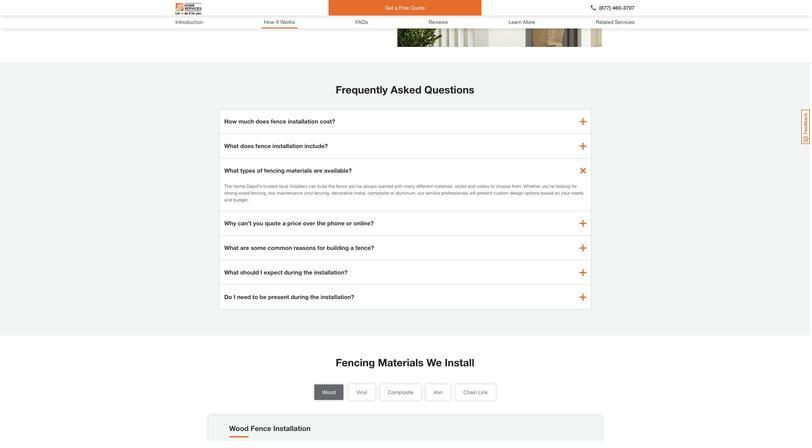 Task type: describe. For each thing, give the bounding box(es) containing it.
do
[[224, 294, 232, 301]]

more
[[524, 19, 535, 25]]

different
[[417, 183, 433, 189]]

1 vertical spatial are
[[240, 244, 249, 251]]

custom
[[494, 190, 509, 196]]

why
[[224, 220, 236, 227]]

vinyl
[[357, 389, 367, 395]]

0 vertical spatial does
[[256, 118, 269, 125]]

what does fence installation include?
[[224, 142, 328, 150]]

frequently asked questions
[[336, 83, 475, 96]]

install
[[445, 357, 475, 369]]

1 horizontal spatial a
[[351, 244, 354, 251]]

can't
[[238, 220, 252, 227]]

materials
[[286, 167, 312, 174]]

materials,
[[434, 183, 454, 189]]

of
[[257, 167, 263, 174]]

chain link
[[464, 389, 488, 395]]

you're
[[542, 183, 555, 189]]

1 vertical spatial i
[[234, 294, 236, 301]]

need
[[237, 294, 251, 301]]

or inside the home depot's trusted local installers can build the fence you've always wanted with many different materials, styles and colors to choose from. whether you're looking for strong wood fencing, low maintenance vinyl fencing, decorative metal, composite or aluminum, our service professionals will present custom design options based on your needs and budget.
[[390, 190, 395, 196]]

what for what should i expect during the installation?
[[224, 269, 239, 276]]

1 vertical spatial fence
[[256, 142, 271, 150]]

we
[[427, 357, 442, 369]]

1 vertical spatial installation
[[273, 142, 303, 150]]

aluminum,
[[396, 190, 417, 196]]

(877) 460-3707
[[600, 5, 635, 11]]

how it works
[[264, 19, 295, 25]]

build
[[317, 183, 327, 189]]

many
[[404, 183, 415, 189]]

some
[[251, 244, 266, 251]]

budget.
[[233, 197, 249, 203]]

present inside the home depot's trusted local installers can build the fence you've always wanted with many different materials, styles and colors to choose from. whether you're looking for strong wood fencing, low maintenance vinyl fencing, decorative metal, composite or aluminum, our service professionals will present custom design options based on your needs and budget.
[[477, 190, 493, 196]]

link
[[479, 389, 488, 395]]

looking
[[556, 183, 571, 189]]

works
[[281, 19, 295, 25]]

frequently
[[336, 83, 388, 96]]

what for what are some common reasons for building a fence?
[[224, 244, 239, 251]]

low
[[268, 190, 276, 196]]

wanted
[[378, 183, 393, 189]]

installation
[[273, 425, 311, 433]]

phone
[[327, 220, 345, 227]]

how for how it works
[[264, 19, 275, 25]]

colors
[[477, 183, 489, 189]]

free
[[399, 5, 410, 11]]

460-
[[613, 5, 624, 11]]

based
[[541, 190, 554, 196]]

should
[[240, 269, 259, 276]]

0 vertical spatial installation?
[[314, 269, 348, 276]]

metal,
[[354, 190, 367, 196]]

building
[[327, 244, 349, 251]]

faqs
[[356, 19, 368, 25]]

much
[[239, 118, 254, 125]]

fencing
[[336, 357, 375, 369]]

chain
[[464, 389, 477, 395]]

get a free quote
[[385, 5, 425, 11]]

cost?
[[320, 118, 335, 125]]

will
[[470, 190, 476, 196]]

(877)
[[600, 5, 611, 11]]

1 horizontal spatial and
[[468, 183, 476, 189]]

vinyl
[[304, 190, 313, 196]]

learn
[[509, 19, 522, 25]]

1 vertical spatial during
[[291, 294, 309, 301]]

maintenance
[[277, 190, 303, 196]]

local
[[279, 183, 288, 189]]

2 fencing, from the left
[[314, 190, 330, 196]]

the home depot's trusted local installers can build the fence you've always wanted with many different materials, styles and colors to choose from. whether you're looking for strong wood fencing, low maintenance vinyl fencing, decorative metal, composite or aluminum, our service professionals will present custom design options based on your needs and budget.
[[224, 183, 584, 203]]

iron button
[[426, 385, 451, 400]]

on
[[555, 190, 560, 196]]

you
[[253, 220, 263, 227]]

0 vertical spatial installation
[[288, 118, 318, 125]]

asked
[[391, 83, 422, 96]]

the
[[224, 183, 232, 189]]

wood button
[[315, 385, 344, 400]]

why can't you quote a price over the phone or online?
[[224, 220, 374, 227]]

1 vertical spatial for
[[318, 244, 325, 251]]

1 vertical spatial present
[[268, 294, 289, 301]]

chain link button
[[456, 385, 496, 400]]

always
[[363, 183, 377, 189]]

decorative
[[332, 190, 353, 196]]

0 vertical spatial during
[[284, 269, 302, 276]]

choose
[[496, 183, 511, 189]]

1 fencing, from the left
[[251, 190, 267, 196]]

whether
[[524, 183, 541, 189]]

wood for wood fence installation
[[229, 425, 249, 433]]

1 vertical spatial to
[[253, 294, 258, 301]]

(877) 460-3707 link
[[591, 4, 635, 12]]

1 vertical spatial and
[[224, 197, 232, 203]]

trusted
[[263, 183, 278, 189]]

common
[[268, 244, 292, 251]]

service
[[426, 190, 440, 196]]

composite
[[368, 190, 389, 196]]

what for what does fence installation include?
[[224, 142, 239, 150]]

get a free quote button
[[329, 0, 482, 16]]

our
[[418, 190, 425, 196]]



Task type: vqa. For each thing, say whether or not it's contained in the screenshot.
first What from the bottom
yes



Task type: locate. For each thing, give the bounding box(es) containing it.
0 vertical spatial are
[[314, 167, 323, 174]]

what down the why at the left of the page
[[224, 244, 239, 251]]

fencing
[[264, 167, 285, 174]]

0 horizontal spatial to
[[253, 294, 258, 301]]

0 horizontal spatial for
[[318, 244, 325, 251]]

fencing,
[[251, 190, 267, 196], [314, 190, 330, 196]]

include?
[[305, 142, 328, 150]]

fencing, down build
[[314, 190, 330, 196]]

during
[[284, 269, 302, 276], [291, 294, 309, 301]]

from.
[[512, 183, 523, 189]]

what left should
[[224, 269, 239, 276]]

1 horizontal spatial are
[[314, 167, 323, 174]]

how left it
[[264, 19, 275, 25]]

do it for you logo image
[[176, 0, 201, 18]]

0 horizontal spatial does
[[240, 142, 254, 150]]

or
[[390, 190, 395, 196], [346, 220, 352, 227]]

3707
[[624, 5, 635, 11]]

2 vertical spatial fence
[[336, 183, 347, 189]]

services
[[615, 19, 635, 25]]

i right should
[[261, 269, 262, 276]]

fence up what does fence installation include?
[[271, 118, 286, 125]]

for up needs
[[572, 183, 577, 189]]

0 horizontal spatial or
[[346, 220, 352, 227]]

can
[[309, 183, 316, 189]]

0 vertical spatial how
[[264, 19, 275, 25]]

wood fence installation
[[229, 425, 311, 433]]

installers
[[290, 183, 308, 189]]

what are some common reasons for building a fence?
[[224, 244, 374, 251]]

needs
[[572, 190, 584, 196]]

0 horizontal spatial are
[[240, 244, 249, 251]]

wood
[[239, 190, 250, 196]]

to inside the home depot's trusted local installers can build the fence you've always wanted with many different materials, styles and colors to choose from. whether you're looking for strong wood fencing, low maintenance vinyl fencing, decorative metal, composite or aluminum, our service professionals will present custom design options based on your needs and budget.
[[491, 183, 495, 189]]

2 horizontal spatial a
[[395, 5, 398, 11]]

what types of fencing materials are available?
[[224, 167, 352, 174]]

styles
[[455, 183, 467, 189]]

1 vertical spatial does
[[240, 142, 254, 150]]

2 what from the top
[[224, 167, 239, 174]]

fencing, down depot's
[[251, 190, 267, 196]]

1 vertical spatial a
[[283, 220, 286, 227]]

fence
[[271, 118, 286, 125], [256, 142, 271, 150], [336, 183, 347, 189]]

quote
[[411, 5, 425, 11]]

design
[[510, 190, 524, 196]]

composite
[[388, 389, 414, 395]]

0 horizontal spatial wood
[[229, 425, 249, 433]]

materials
[[378, 357, 424, 369]]

1 horizontal spatial wood
[[322, 389, 336, 395]]

1 vertical spatial how
[[224, 118, 237, 125]]

1 horizontal spatial fencing,
[[314, 190, 330, 196]]

related services
[[596, 19, 635, 25]]

4 what from the top
[[224, 269, 239, 276]]

1 what from the top
[[224, 142, 239, 150]]

what up the
[[224, 167, 239, 174]]

be
[[260, 294, 267, 301]]

how
[[264, 19, 275, 25], [224, 118, 237, 125]]

to
[[491, 183, 495, 189], [253, 294, 258, 301]]

during right expect
[[284, 269, 302, 276]]

for
[[572, 183, 577, 189], [318, 244, 325, 251]]

to right colors
[[491, 183, 495, 189]]

quote
[[265, 220, 281, 227]]

1 horizontal spatial i
[[261, 269, 262, 276]]

0 horizontal spatial fencing,
[[251, 190, 267, 196]]

0 vertical spatial wood
[[322, 389, 336, 395]]

1 horizontal spatial does
[[256, 118, 269, 125]]

how for how much does fence installation cost?
[[224, 118, 237, 125]]

present
[[477, 190, 493, 196], [268, 294, 289, 301]]

0 horizontal spatial present
[[268, 294, 289, 301]]

price
[[288, 220, 302, 227]]

what down much
[[224, 142, 239, 150]]

0 vertical spatial for
[[572, 183, 577, 189]]

for left building
[[318, 244, 325, 251]]

fence inside the home depot's trusted local installers can build the fence you've always wanted with many different materials, styles and colors to choose from. whether you're looking for strong wood fencing, low maintenance vinyl fencing, decorative metal, composite or aluminum, our service professionals will present custom design options based on your needs and budget.
[[336, 183, 347, 189]]

reviews
[[429, 19, 448, 25]]

home
[[233, 183, 245, 189]]

i
[[261, 269, 262, 276], [234, 294, 236, 301]]

0 vertical spatial and
[[468, 183, 476, 189]]

options
[[525, 190, 540, 196]]

the inside the home depot's trusted local installers can build the fence you've always wanted with many different materials, styles and colors to choose from. whether you're looking for strong wood fencing, low maintenance vinyl fencing, decorative metal, composite or aluminum, our service professionals will present custom design options based on your needs and budget.
[[329, 183, 335, 189]]

vinyl button
[[349, 385, 375, 400]]

1 horizontal spatial or
[[390, 190, 395, 196]]

0 horizontal spatial how
[[224, 118, 237, 125]]

what
[[224, 142, 239, 150], [224, 167, 239, 174], [224, 244, 239, 251], [224, 269, 239, 276]]

2 vertical spatial a
[[351, 244, 354, 251]]

3 what from the top
[[224, 244, 239, 251]]

a inside button
[[395, 5, 398, 11]]

during down what should i expect during the installation?
[[291, 294, 309, 301]]

feedback link image
[[802, 109, 811, 144]]

or right phone at the left
[[346, 220, 352, 227]]

wood for wood
[[322, 389, 336, 395]]

composite button
[[380, 385, 421, 400]]

for inside the home depot's trusted local installers can build the fence you've always wanted with many different materials, styles and colors to choose from. whether you're looking for strong wood fencing, low maintenance vinyl fencing, decorative metal, composite or aluminum, our service professionals will present custom design options based on your needs and budget.
[[572, 183, 577, 189]]

0 vertical spatial to
[[491, 183, 495, 189]]

how much does fence installation cost?
[[224, 118, 335, 125]]

fence up 'of'
[[256, 142, 271, 150]]

a right get
[[395, 5, 398, 11]]

and up will
[[468, 183, 476, 189]]

questions
[[425, 83, 475, 96]]

does right much
[[256, 118, 269, 125]]

fencing materials we install
[[336, 357, 475, 369]]

present down colors
[[477, 190, 493, 196]]

wood inside button
[[322, 389, 336, 395]]

over
[[303, 220, 315, 227]]

do i need to be present during the installation?
[[224, 294, 354, 301]]

what for what types of fencing materials are available?
[[224, 167, 239, 174]]

does up the types
[[240, 142, 254, 150]]

present right be
[[268, 294, 289, 301]]

1 horizontal spatial how
[[264, 19, 275, 25]]

i right the do
[[234, 294, 236, 301]]

installation up what types of fencing materials are available?
[[273, 142, 303, 150]]

or down 'with'
[[390, 190, 395, 196]]

strong
[[224, 190, 237, 196]]

0 vertical spatial i
[[261, 269, 262, 276]]

professionals
[[442, 190, 468, 196]]

does
[[256, 118, 269, 125], [240, 142, 254, 150]]

your
[[561, 190, 570, 196]]

to left be
[[253, 294, 258, 301]]

1 vertical spatial installation?
[[321, 294, 354, 301]]

installation
[[288, 118, 318, 125], [273, 142, 303, 150]]

are left some
[[240, 244, 249, 251]]

iron
[[434, 389, 443, 395]]

depot's
[[247, 183, 262, 189]]

and down "strong"
[[224, 197, 232, 203]]

0 vertical spatial present
[[477, 190, 493, 196]]

1 horizontal spatial for
[[572, 183, 577, 189]]

0 vertical spatial fence
[[271, 118, 286, 125]]

1 vertical spatial wood
[[229, 425, 249, 433]]

installation left cost?
[[288, 118, 318, 125]]

you've
[[349, 183, 362, 189]]

are up build
[[314, 167, 323, 174]]

available?
[[324, 167, 352, 174]]

1 vertical spatial or
[[346, 220, 352, 227]]

0 vertical spatial a
[[395, 5, 398, 11]]

0 horizontal spatial i
[[234, 294, 236, 301]]

0 horizontal spatial a
[[283, 220, 286, 227]]

get
[[385, 5, 394, 11]]

with
[[395, 183, 403, 189]]

0 vertical spatial or
[[390, 190, 395, 196]]

expect
[[264, 269, 283, 276]]

a left 'price'
[[283, 220, 286, 227]]

types
[[240, 167, 255, 174]]

the
[[329, 183, 335, 189], [317, 220, 326, 227], [304, 269, 313, 276], [310, 294, 319, 301]]

1 horizontal spatial to
[[491, 183, 495, 189]]

fence up decorative
[[336, 183, 347, 189]]

1 horizontal spatial present
[[477, 190, 493, 196]]

online?
[[354, 220, 374, 227]]

fence?
[[356, 244, 374, 251]]

wood
[[322, 389, 336, 395], [229, 425, 249, 433]]

it
[[276, 19, 279, 25]]

a left fence?
[[351, 244, 354, 251]]

what should i expect during the installation?
[[224, 269, 348, 276]]

how left much
[[224, 118, 237, 125]]

0 horizontal spatial and
[[224, 197, 232, 203]]



